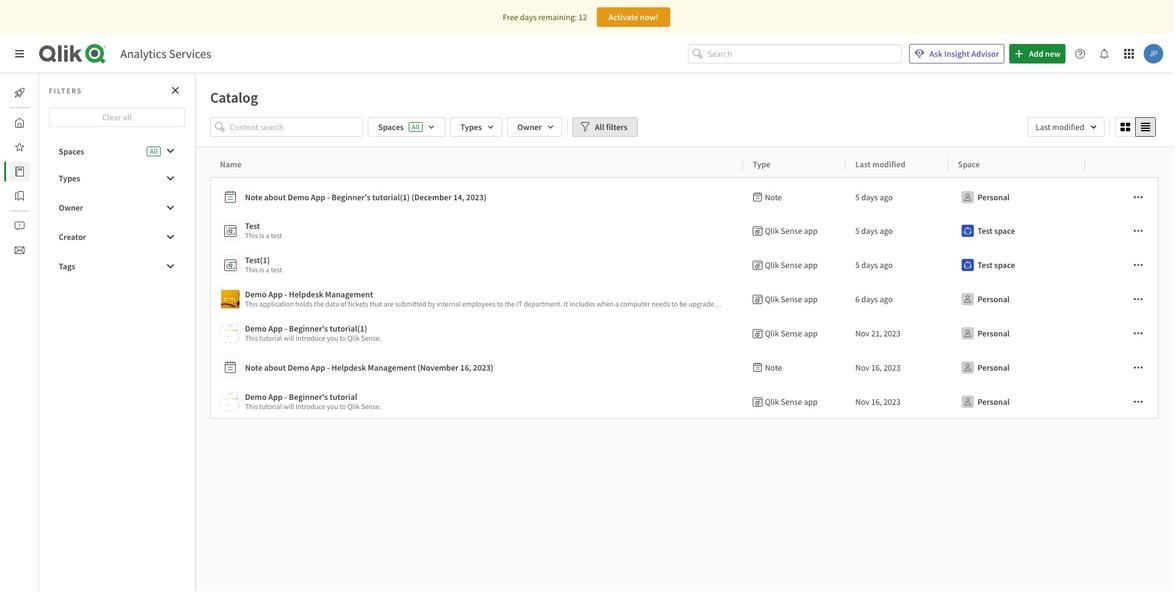 Task type: locate. For each thing, give the bounding box(es) containing it.
ago for demo app - helpdesk management
[[880, 294, 893, 305]]

is inside test(1) this is a test
[[259, 265, 264, 274]]

nov for tutorial(1)
[[856, 328, 870, 339]]

1 vertical spatial about
[[264, 362, 286, 373]]

1 test from the top
[[271, 231, 282, 240]]

16,
[[460, 362, 471, 373], [871, 362, 882, 373], [871, 397, 882, 408]]

3 more actions image from the top
[[1134, 329, 1143, 339]]

0 vertical spatial 5 days ago button
[[856, 221, 893, 241]]

1 test space from the top
[[978, 225, 1015, 236]]

tutorial(1) inside demo app - beginner's tutorial(1) this tutorial will introduce you to qlik sense.
[[330, 323, 367, 334]]

2 about from the top
[[264, 362, 286, 373]]

free
[[503, 12, 518, 23]]

0 horizontal spatial types button
[[49, 169, 185, 188]]

1 horizontal spatial spaces
[[378, 122, 404, 133]]

3 sense from the top
[[781, 294, 802, 305]]

4 this from the top
[[245, 402, 258, 411]]

1 sense from the top
[[781, 225, 802, 236]]

5 sense from the top
[[781, 397, 802, 408]]

add new button
[[1010, 44, 1066, 64]]

ask insight advisor
[[930, 48, 999, 59]]

2 more actions image from the top
[[1134, 295, 1143, 304]]

2 vertical spatial 5
[[856, 260, 860, 271]]

1 to from the top
[[340, 334, 346, 343]]

1 5 from the top
[[856, 192, 860, 203]]

a for test(1)
[[266, 265, 269, 274]]

0 vertical spatial qlik sense app image
[[221, 324, 240, 343]]

1 vertical spatial 5 days ago button
[[856, 255, 893, 275]]

ago
[[880, 192, 893, 203], [880, 225, 893, 236], [880, 260, 893, 271], [880, 294, 893, 305]]

2 5 days ago cell from the top
[[846, 214, 948, 248]]

a up test(1)
[[266, 231, 269, 240]]

1 horizontal spatial modified
[[1053, 122, 1085, 133]]

0 vertical spatial owner button
[[507, 117, 562, 137]]

cell for test(1)
[[1085, 248, 1159, 282]]

5 personal from the top
[[978, 397, 1010, 408]]

5
[[856, 192, 860, 203], [856, 225, 860, 236], [856, 260, 860, 271]]

a inside test(1) this is a test
[[266, 265, 269, 274]]

2 nov 16, 2023 cell from the top
[[846, 385, 948, 419]]

2 nov 16, 2023 from the top
[[856, 397, 901, 408]]

1 vertical spatial nov
[[856, 362, 870, 373]]

2 test space cell from the top
[[948, 248, 1085, 282]]

2023)
[[466, 192, 487, 203], [473, 362, 494, 373]]

owner button inside filters region
[[507, 117, 562, 137]]

1 personal button from the top
[[958, 188, 1012, 207]]

app for demo app - beginner's tutorial
[[804, 397, 818, 408]]

test for test
[[978, 225, 993, 236]]

2 horizontal spatial all
[[595, 122, 605, 133]]

modified
[[1053, 122, 1085, 133], [873, 159, 906, 170]]

5 days ago cell
[[846, 177, 948, 214], [846, 214, 948, 248], [846, 248, 948, 282]]

1 vertical spatial 5 days ago
[[856, 225, 893, 236]]

tutorial for demo app - beginner's tutorial(1)
[[259, 334, 282, 343]]

1 vertical spatial 5
[[856, 225, 860, 236]]

tutorial
[[259, 334, 282, 343], [330, 392, 357, 403], [259, 402, 282, 411]]

0 vertical spatial modified
[[1053, 122, 1085, 133]]

this inside demo app - beginner's tutorial this tutorial will introduce you to qlik sense.
[[245, 402, 258, 411]]

2 personal button from the top
[[958, 290, 1012, 309]]

a for test
[[266, 231, 269, 240]]

1 vertical spatial tutorial(1)
[[330, 323, 367, 334]]

introduce inside demo app - beginner's tutorial this tutorial will introduce you to qlik sense.
[[296, 402, 325, 411]]

this inside test(1) this is a test
[[245, 265, 258, 274]]

0 vertical spatial spaces
[[378, 122, 404, 133]]

0 vertical spatial catalog
[[210, 88, 258, 107]]

1 vertical spatial space
[[994, 260, 1015, 271]]

2023) right '14,'
[[466, 192, 487, 203]]

app
[[804, 225, 818, 236], [804, 260, 818, 271], [804, 294, 818, 305], [804, 328, 818, 339], [804, 397, 818, 408]]

2 a from the top
[[266, 265, 269, 274]]

0 horizontal spatial last modified
[[856, 159, 906, 170]]

demo inside demo app - beginner's tutorial this tutorial will introduce you to qlik sense.
[[245, 392, 267, 403]]

2 5 days ago from the top
[[856, 225, 893, 236]]

0 vertical spatial note cell
[[743, 177, 846, 214]]

0 horizontal spatial all
[[150, 147, 158, 156]]

0 vertical spatial introduce
[[296, 334, 325, 343]]

0 vertical spatial a
[[266, 231, 269, 240]]

about
[[264, 192, 286, 203], [264, 362, 286, 373]]

1 vertical spatial a
[[266, 265, 269, 274]]

you
[[327, 334, 338, 343], [327, 402, 338, 411]]

2 this from the top
[[245, 265, 258, 274]]

analytics services element
[[120, 46, 211, 61]]

0 vertical spatial nov
[[856, 328, 870, 339]]

2 sense. from the top
[[361, 402, 381, 411]]

filters
[[606, 122, 628, 133]]

all
[[595, 122, 605, 133], [412, 122, 420, 131], [150, 147, 158, 156]]

0 horizontal spatial owner button
[[49, 198, 185, 218]]

2023 for tutorial(1)
[[884, 328, 901, 339]]

5 more actions image from the top
[[1134, 397, 1143, 407]]

activate now!
[[609, 12, 659, 23]]

1 horizontal spatial owner button
[[507, 117, 562, 137]]

app inside demo app - beginner's tutorial(1) this tutorial will introduce you to qlik sense.
[[268, 323, 283, 334]]

1 vertical spatial types
[[59, 173, 80, 184]]

1 horizontal spatial types button
[[450, 117, 502, 137]]

2023 inside button
[[884, 397, 901, 408]]

1 nov 16, 2023 cell from the top
[[846, 351, 948, 385]]

about for note about demo app - helpdesk management (november 16, 2023)
[[264, 362, 286, 373]]

owner button
[[507, 117, 562, 137], [49, 198, 185, 218]]

Content search text field
[[230, 117, 363, 137]]

-
[[327, 192, 330, 203], [284, 289, 287, 300], [284, 323, 287, 334], [327, 362, 330, 373], [284, 392, 287, 403]]

5 cell from the top
[[1085, 317, 1159, 351]]

0 vertical spatial test space button
[[958, 221, 1018, 241]]

5 days ago for test(1)
[[856, 260, 893, 271]]

1 vertical spatial management
[[368, 362, 416, 373]]

nov 21, 2023 cell
[[846, 317, 948, 351]]

2 test space button from the top
[[958, 255, 1018, 275]]

test inside test(1) this is a test
[[271, 265, 282, 274]]

personal button
[[958, 188, 1012, 207], [958, 290, 1012, 309], [958, 324, 1012, 343], [958, 358, 1012, 378], [958, 392, 1012, 412]]

1 a from the top
[[266, 231, 269, 240]]

1 horizontal spatial last
[[1036, 122, 1051, 133]]

4 cell from the top
[[1085, 282, 1159, 317]]

0 vertical spatial types button
[[450, 117, 502, 137]]

1 vertical spatial nov 16, 2023
[[856, 397, 901, 408]]

1 vertical spatial more actions image
[[1134, 260, 1143, 270]]

app for demo app - helpdesk management
[[804, 294, 818, 305]]

qlik for demo app - helpdesk management
[[765, 294, 779, 305]]

1 test space button from the top
[[958, 221, 1018, 241]]

0 vertical spatial beginner's
[[332, 192, 371, 203]]

note cell for nov 16, 2023
[[743, 351, 846, 385]]

1 vertical spatial modified
[[873, 159, 906, 170]]

cell for test
[[1085, 214, 1159, 248]]

1 vertical spatial sense.
[[361, 402, 381, 411]]

you for tutorial
[[327, 402, 338, 411]]

beginner's inside demo app - beginner's tutorial this tutorial will introduce you to qlik sense.
[[289, 392, 328, 403]]

3 ago from the top
[[880, 260, 893, 271]]

2 you from the top
[[327, 402, 338, 411]]

test(1) this is a test
[[245, 255, 282, 274]]

1 vertical spatial to
[[340, 402, 346, 411]]

about up demo app - beginner's tutorial this tutorial will introduce you to qlik sense.
[[264, 362, 286, 373]]

free days remaining: 12
[[503, 12, 587, 23]]

3 personal button from the top
[[958, 324, 1012, 343]]

2 vertical spatial beginner's
[[289, 392, 328, 403]]

home image
[[15, 118, 24, 128]]

qlik sense app cell for test(1)
[[743, 248, 846, 282]]

demo app - helpdesk management
[[245, 289, 373, 300]]

2 to from the top
[[340, 402, 346, 411]]

2 is from the top
[[259, 265, 264, 274]]

1 app from the top
[[804, 225, 818, 236]]

qlik for demo app - beginner's tutorial(1)
[[765, 328, 779, 339]]

0 vertical spatial is
[[259, 231, 264, 240]]

days for test
[[862, 225, 878, 236]]

3 personal from the top
[[978, 328, 1010, 339]]

sense. inside demo app - beginner's tutorial this tutorial will introduce you to qlik sense.
[[361, 402, 381, 411]]

1 ago from the top
[[880, 192, 893, 203]]

nov inside button
[[856, 397, 870, 408]]

2 test space from the top
[[978, 260, 1015, 271]]

1 sense. from the top
[[361, 334, 381, 343]]

to inside demo app - beginner's tutorial this tutorial will introduce you to qlik sense.
[[340, 402, 346, 411]]

days for test(1)
[[862, 260, 878, 271]]

note cell
[[743, 177, 846, 214], [743, 351, 846, 385]]

types
[[460, 122, 482, 133], [59, 173, 80, 184]]

test
[[245, 221, 260, 232], [978, 225, 993, 236], [978, 260, 993, 271]]

0 horizontal spatial helpdesk
[[289, 289, 323, 300]]

test space button for test
[[958, 221, 1018, 241]]

1 space from the top
[[994, 225, 1015, 236]]

5 days ago button
[[856, 221, 893, 241], [856, 255, 893, 275]]

0 vertical spatial 5
[[856, 192, 860, 203]]

nov inside button
[[856, 328, 870, 339]]

1 vertical spatial types button
[[49, 169, 185, 188]]

1 this from the top
[[245, 231, 258, 240]]

0 vertical spatial 5 days ago
[[856, 192, 893, 203]]

personal for 6 days ago
[[978, 294, 1010, 305]]

last modified
[[1036, 122, 1085, 133], [856, 159, 906, 170]]

alerts
[[39, 221, 60, 232]]

2023
[[884, 328, 901, 339], [884, 362, 901, 373], [884, 397, 901, 408]]

5 days ago
[[856, 192, 893, 203], [856, 225, 893, 236], [856, 260, 893, 271]]

1 horizontal spatial last modified
[[1036, 122, 1085, 133]]

1 about from the top
[[264, 192, 286, 203]]

4 sense from the top
[[781, 328, 802, 339]]

days
[[520, 12, 537, 23], [862, 192, 878, 203], [862, 225, 878, 236], [862, 260, 878, 271], [862, 294, 878, 305]]

1 5 days ago button from the top
[[856, 221, 893, 241]]

0 vertical spatial 2023
[[884, 328, 901, 339]]

collections image
[[15, 191, 24, 201]]

0 vertical spatial test space
[[978, 225, 1015, 236]]

0 vertical spatial space
[[994, 225, 1015, 236]]

is
[[259, 231, 264, 240], [259, 265, 264, 274]]

1 vertical spatial test space
[[978, 260, 1015, 271]]

management left the (november
[[368, 362, 416, 373]]

qlik sense app for test(1)
[[765, 260, 818, 271]]

1 introduce from the top
[[296, 334, 325, 343]]

will inside demo app - beginner's tutorial(1) this tutorial will introduce you to qlik sense.
[[284, 334, 294, 343]]

3 qlik sense app cell from the top
[[743, 282, 846, 317]]

1 vertical spatial is
[[259, 265, 264, 274]]

5 personal cell from the top
[[948, 385, 1085, 419]]

this
[[245, 231, 258, 240], [245, 265, 258, 274], [245, 334, 258, 343], [245, 402, 258, 411]]

demo app - beginner's tutorial(1) this tutorial will introduce you to qlik sense.
[[245, 323, 381, 343]]

0 horizontal spatial catalog
[[39, 166, 66, 177]]

1 vertical spatial owner button
[[49, 198, 185, 218]]

sense. for demo app - beginner's tutorial
[[361, 402, 381, 411]]

0 vertical spatial you
[[327, 334, 338, 343]]

0 vertical spatial will
[[284, 334, 294, 343]]

nov 16, 2023 cell for qlik sense app
[[846, 385, 948, 419]]

1 vertical spatial you
[[327, 402, 338, 411]]

more actions image for nov 16, 2023
[[1134, 397, 1143, 407]]

to inside demo app - beginner's tutorial(1) this tutorial will introduce you to qlik sense.
[[340, 334, 346, 343]]

you up note about demo app - helpdesk management (november 16, 2023)
[[327, 334, 338, 343]]

4 qlik sense app from the top
[[765, 328, 818, 339]]

new
[[1045, 48, 1061, 59]]

last
[[1036, 122, 1051, 133], [856, 159, 871, 170]]

creator
[[59, 232, 86, 243]]

3 2023 from the top
[[884, 397, 901, 408]]

- inside demo app - beginner's tutorial(1) this tutorial will introduce you to qlik sense.
[[284, 323, 287, 334]]

2 qlik sense app cell from the top
[[743, 248, 846, 282]]

5 personal button from the top
[[958, 392, 1012, 412]]

to up note about demo app - helpdesk management (november 16, 2023)
[[340, 334, 346, 343]]

2 app from the top
[[804, 260, 818, 271]]

5 for test
[[856, 225, 860, 236]]

(november
[[418, 362, 459, 373]]

1 vertical spatial beginner's
[[289, 323, 328, 334]]

spaces
[[378, 122, 404, 133], [59, 146, 84, 157]]

add new
[[1029, 48, 1061, 59]]

1 personal from the top
[[978, 192, 1010, 203]]

3 qlik sense app from the top
[[765, 294, 818, 305]]

1 more actions image from the top
[[1134, 192, 1143, 202]]

1 vertical spatial 2023
[[884, 362, 901, 373]]

3 app from the top
[[804, 294, 818, 305]]

0 horizontal spatial tutorial(1)
[[330, 323, 367, 334]]

3 personal cell from the top
[[948, 317, 1085, 351]]

personal cell
[[948, 177, 1085, 214], [948, 282, 1085, 317], [948, 317, 1085, 351], [948, 351, 1085, 385], [948, 385, 1085, 419]]

introduce
[[296, 334, 325, 343], [296, 402, 325, 411]]

1 personal cell from the top
[[948, 177, 1085, 214]]

2 nov from the top
[[856, 362, 870, 373]]

note about demo app - helpdesk management (november 16, 2023)
[[245, 362, 494, 373]]

1 test space cell from the top
[[948, 214, 1085, 248]]

1 vertical spatial helpdesk
[[332, 362, 366, 373]]

3 5 days ago from the top
[[856, 260, 893, 271]]

management
[[325, 289, 373, 300], [368, 362, 416, 373]]

2 qlik sense app from the top
[[765, 260, 818, 271]]

nov for tutorial
[[856, 397, 870, 408]]

tutorial(1) left (december
[[372, 192, 410, 203]]

1 vertical spatial will
[[284, 402, 294, 411]]

beginner's
[[332, 192, 371, 203], [289, 323, 328, 334], [289, 392, 328, 403]]

beginner's for tutorial(1)
[[289, 323, 328, 334]]

sense
[[781, 225, 802, 236], [781, 260, 802, 271], [781, 294, 802, 305], [781, 328, 802, 339], [781, 397, 802, 408]]

2 space from the top
[[994, 260, 1015, 271]]

services
[[169, 46, 211, 61]]

demo inside demo app - beginner's tutorial(1) this tutorial will introduce you to qlik sense.
[[245, 323, 267, 334]]

a down 'test this is a test'
[[266, 265, 269, 274]]

is down 'test this is a test'
[[259, 265, 264, 274]]

tags button
[[49, 257, 185, 276]]

sense for demo app - beginner's tutorial(1)
[[781, 328, 802, 339]]

space for test
[[994, 225, 1015, 236]]

4 qlik sense app cell from the top
[[743, 317, 846, 351]]

2 personal from the top
[[978, 294, 1010, 305]]

1 qlik sense app image from the top
[[221, 324, 240, 343]]

catalog
[[210, 88, 258, 107], [39, 166, 66, 177]]

tutorial(1)
[[372, 192, 410, 203], [330, 323, 367, 334]]

introduce inside demo app - beginner's tutorial(1) this tutorial will introduce you to qlik sense.
[[296, 334, 325, 343]]

tutorial(1) up note about demo app - helpdesk management (november 16, 2023)
[[330, 323, 367, 334]]

0 vertical spatial sense.
[[361, 334, 381, 343]]

2 more actions image from the top
[[1134, 260, 1143, 270]]

nov
[[856, 328, 870, 339], [856, 362, 870, 373], [856, 397, 870, 408]]

app for demo app - beginner's tutorial(1)
[[804, 328, 818, 339]]

7 cell from the top
[[1085, 385, 1159, 419]]

test space button
[[958, 221, 1018, 241], [958, 255, 1018, 275]]

helpdesk
[[289, 289, 323, 300], [332, 362, 366, 373]]

4 personal button from the top
[[958, 358, 1012, 378]]

2023) for note about demo app - beginner's tutorial(1) (december 14, 2023)
[[466, 192, 487, 203]]

demo for demo app - beginner's tutorial(1) this tutorial will introduce you to qlik sense.
[[245, 323, 267, 334]]

test up test(1) this is a test
[[271, 231, 282, 240]]

management up demo app - beginner's tutorial(1) this tutorial will introduce you to qlik sense.
[[325, 289, 373, 300]]

navigation pane element
[[0, 78, 66, 265]]

5 qlik sense app from the top
[[765, 397, 818, 408]]

sense.
[[361, 334, 381, 343], [361, 402, 381, 411]]

6 days ago button
[[856, 290, 893, 309]]

to down note about demo app - helpdesk management (november 16, 2023)
[[340, 402, 346, 411]]

Last modified field
[[1028, 117, 1105, 137]]

1 vertical spatial qlik sense app image
[[221, 393, 240, 411]]

1 vertical spatial spaces
[[59, 146, 84, 157]]

will inside demo app - beginner's tutorial this tutorial will introduce you to qlik sense.
[[284, 402, 294, 411]]

1 2023 from the top
[[884, 328, 901, 339]]

1 vertical spatial test space button
[[958, 255, 1018, 275]]

app inside demo app - beginner's tutorial this tutorial will introduce you to qlik sense.
[[268, 392, 283, 403]]

2 test from the top
[[271, 265, 282, 274]]

2 will from the top
[[284, 402, 294, 411]]

switch view group
[[1115, 117, 1156, 137]]

3 this from the top
[[245, 334, 258, 343]]

more actions image
[[1134, 226, 1143, 236], [1134, 260, 1143, 270]]

5 days ago button for test
[[856, 221, 893, 241]]

2 vertical spatial 2023
[[884, 397, 901, 408]]

more actions image
[[1134, 192, 1143, 202], [1134, 295, 1143, 304], [1134, 329, 1143, 339], [1134, 363, 1143, 373], [1134, 397, 1143, 407]]

0 vertical spatial test
[[271, 231, 282, 240]]

beginner's inside button
[[332, 192, 371, 203]]

1 vertical spatial introduce
[[296, 402, 325, 411]]

3 5 from the top
[[856, 260, 860, 271]]

test
[[271, 231, 282, 240], [271, 265, 282, 274]]

app
[[311, 192, 325, 203], [268, 289, 283, 300], [268, 323, 283, 334], [311, 362, 325, 373], [268, 392, 283, 403]]

home link
[[10, 113, 61, 133]]

is up test(1)
[[259, 231, 264, 240]]

1 nov 16, 2023 from the top
[[856, 362, 901, 373]]

0 vertical spatial tutorial(1)
[[372, 192, 410, 203]]

a
[[266, 231, 269, 240], [266, 265, 269, 274]]

qlik sense app image
[[221, 324, 240, 343], [221, 393, 240, 411]]

test for test(1)
[[978, 260, 993, 271]]

3 nov from the top
[[856, 397, 870, 408]]

qlik sense app cell for demo app - helpdesk management
[[743, 282, 846, 317]]

introduce for tutorial
[[296, 402, 325, 411]]

qlik sense app
[[765, 225, 818, 236], [765, 260, 818, 271], [765, 294, 818, 305], [765, 328, 818, 339], [765, 397, 818, 408]]

2023 inside button
[[884, 328, 901, 339]]

beginner's inside demo app - beginner's tutorial(1) this tutorial will introduce you to qlik sense.
[[289, 323, 328, 334]]

0 vertical spatial to
[[340, 334, 346, 343]]

qlik sense app cell for test
[[743, 214, 846, 248]]

types inside filters region
[[460, 122, 482, 133]]

catalog image
[[15, 167, 24, 177]]

0 horizontal spatial last
[[856, 159, 871, 170]]

tutorial inside demo app - beginner's tutorial(1) this tutorial will introduce you to qlik sense.
[[259, 334, 282, 343]]

1 vertical spatial test
[[271, 265, 282, 274]]

personal cell for 6 days ago
[[948, 282, 1085, 317]]

1 vertical spatial catalog
[[39, 166, 66, 177]]

is inside 'test this is a test'
[[259, 231, 264, 240]]

1 qlik sense app cell from the top
[[743, 214, 846, 248]]

1 more actions image from the top
[[1134, 226, 1143, 236]]

1 horizontal spatial owner
[[517, 122, 542, 133]]

1 vertical spatial owner
[[59, 202, 83, 213]]

sense for test(1)
[[781, 260, 802, 271]]

add
[[1029, 48, 1044, 59]]

3 cell from the top
[[1085, 248, 1159, 282]]

2023) right the (november
[[473, 362, 494, 373]]

will for tutorial
[[284, 402, 294, 411]]

5 days ago for test
[[856, 225, 893, 236]]

types button
[[450, 117, 502, 137], [49, 169, 185, 188]]

space
[[994, 225, 1015, 236], [994, 260, 1015, 271]]

4 app from the top
[[804, 328, 818, 339]]

1 will from the top
[[284, 334, 294, 343]]

test space
[[978, 225, 1015, 236], [978, 260, 1015, 271]]

test space button for test(1)
[[958, 255, 1018, 275]]

qlik
[[765, 225, 779, 236], [765, 260, 779, 271], [765, 294, 779, 305], [765, 328, 779, 339], [348, 334, 360, 343], [765, 397, 779, 408], [348, 402, 360, 411]]

personal button for 6 days ago
[[958, 290, 1012, 309]]

1 qlik sense app from the top
[[765, 225, 818, 236]]

owner
[[517, 122, 542, 133], [59, 202, 83, 213]]

1 horizontal spatial types
[[460, 122, 482, 133]]

2 qlik sense app image from the top
[[221, 393, 240, 411]]

will for tutorial(1)
[[284, 334, 294, 343]]

test for test
[[271, 231, 282, 240]]

analytics services
[[120, 46, 211, 61]]

a inside 'test this is a test'
[[266, 231, 269, 240]]

creator button
[[49, 227, 185, 247]]

0 vertical spatial last
[[1036, 122, 1051, 133]]

2 vertical spatial nov
[[856, 397, 870, 408]]

sense. inside demo app - beginner's tutorial(1) this tutorial will introduce you to qlik sense.
[[361, 334, 381, 343]]

1 vertical spatial last
[[856, 159, 871, 170]]

subscriptions image
[[15, 246, 24, 255]]

0 vertical spatial last modified
[[1036, 122, 1085, 133]]

1 vertical spatial note cell
[[743, 351, 846, 385]]

0 vertical spatial about
[[264, 192, 286, 203]]

1 vertical spatial 2023)
[[473, 362, 494, 373]]

1 horizontal spatial all
[[412, 122, 420, 131]]

you down note about demo app - helpdesk management (november 16, 2023)
[[327, 402, 338, 411]]

test space for test
[[978, 225, 1015, 236]]

sense. up note about demo app - helpdesk management (november 16, 2023)
[[361, 334, 381, 343]]

- inside demo app - beginner's tutorial this tutorial will introduce you to qlik sense.
[[284, 392, 287, 403]]

2 5 days ago button from the top
[[856, 255, 893, 275]]

2 ago from the top
[[880, 225, 893, 236]]

2 personal cell from the top
[[948, 282, 1085, 317]]

2 vertical spatial 5 days ago
[[856, 260, 893, 271]]

personal
[[978, 192, 1010, 203], [978, 294, 1010, 305], [978, 328, 1010, 339], [978, 362, 1010, 373], [978, 397, 1010, 408]]

is for test
[[259, 231, 264, 240]]

note
[[245, 192, 262, 203], [765, 192, 782, 203], [245, 362, 262, 373], [765, 362, 782, 373]]

0 vertical spatial owner
[[517, 122, 542, 133]]

note cell for 5 days ago
[[743, 177, 846, 214]]

test inside 'test this is a test'
[[271, 231, 282, 240]]

ago inside 6 days ago button
[[880, 294, 893, 305]]

about up 'test this is a test'
[[264, 192, 286, 203]]

1 is from the top
[[259, 231, 264, 240]]

21,
[[871, 328, 882, 339]]

0 vertical spatial nov 16, 2023
[[856, 362, 901, 373]]

0 horizontal spatial spaces
[[59, 146, 84, 157]]

personal button for nov 21, 2023
[[958, 324, 1012, 343]]

days for demo app - helpdesk management
[[862, 294, 878, 305]]

test space for test(1)
[[978, 260, 1015, 271]]

will
[[284, 334, 294, 343], [284, 402, 294, 411]]

test right test(1)
[[271, 265, 282, 274]]

demo
[[288, 192, 309, 203], [245, 289, 267, 300], [245, 323, 267, 334], [288, 362, 309, 373], [245, 392, 267, 403]]

- for management
[[284, 289, 287, 300]]

cell
[[1085, 177, 1159, 214], [1085, 214, 1159, 248], [1085, 248, 1159, 282], [1085, 282, 1159, 317], [1085, 317, 1159, 351], [1085, 351, 1159, 385], [1085, 385, 1159, 419]]

tutorial for demo app - beginner's tutorial
[[259, 402, 282, 411]]

sense. down note about demo app - helpdesk management (november 16, 2023)
[[361, 402, 381, 411]]

nov 16, 2023 cell
[[846, 351, 948, 385], [846, 385, 948, 419]]

1 horizontal spatial tutorial(1)
[[372, 192, 410, 203]]

5 days ago button for test(1)
[[856, 255, 893, 275]]

0 vertical spatial more actions image
[[1134, 226, 1143, 236]]

helpdesk up demo app - beginner's tutorial this tutorial will introduce you to qlik sense.
[[332, 362, 366, 373]]

tutorial(1) inside button
[[372, 192, 410, 203]]

nov 16, 2023 cell for note
[[846, 351, 948, 385]]

0 vertical spatial 2023)
[[466, 192, 487, 203]]

name
[[220, 159, 242, 170]]

more actions image for test(1)
[[1134, 260, 1143, 270]]

2 sense from the top
[[781, 260, 802, 271]]

alerts link
[[10, 216, 60, 236]]

helpdesk up demo app - beginner's tutorial(1) this tutorial will introduce you to qlik sense.
[[289, 289, 323, 300]]

you inside demo app - beginner's tutorial this tutorial will introduce you to qlik sense.
[[327, 402, 338, 411]]

you inside demo app - beginner's tutorial(1) this tutorial will introduce you to qlik sense.
[[327, 334, 338, 343]]

test space cell
[[948, 214, 1085, 248], [948, 248, 1085, 282]]

0 horizontal spatial owner
[[59, 202, 83, 213]]

2 note cell from the top
[[743, 351, 846, 385]]

1 nov from the top
[[856, 328, 870, 339]]

qlik sense app cell
[[743, 214, 846, 248], [743, 248, 846, 282], [743, 282, 846, 317], [743, 317, 846, 351], [743, 385, 846, 419]]

1 you from the top
[[327, 334, 338, 343]]

1 note cell from the top
[[743, 177, 846, 214]]

0 vertical spatial types
[[460, 122, 482, 133]]

qlik sense app image
[[221, 290, 240, 309]]



Task type: vqa. For each thing, say whether or not it's contained in the screenshot.
More actions icon related to Personal
yes



Task type: describe. For each thing, give the bounding box(es) containing it.
test this is a test
[[245, 221, 282, 240]]

cell for demo app - helpdesk management
[[1085, 282, 1159, 317]]

2023) for note about demo app - helpdesk management (november 16, 2023)
[[473, 362, 494, 373]]

demo for demo app - beginner's tutorial this tutorial will introduce you to qlik sense.
[[245, 392, 267, 403]]

test inside 'test this is a test'
[[245, 221, 260, 232]]

test(1)
[[245, 255, 270, 266]]

you for tutorial(1)
[[327, 334, 338, 343]]

note about demo app - beginner's tutorial(1) (december 14, 2023) button
[[221, 185, 738, 210]]

tags
[[59, 261, 75, 272]]

more actions image for nov 21, 2023
[[1134, 329, 1143, 339]]

test for test(1)
[[271, 265, 282, 274]]

0 horizontal spatial modified
[[873, 159, 906, 170]]

searchbar element
[[688, 44, 902, 64]]

5 days ago cell for test
[[846, 214, 948, 248]]

test space cell for test
[[948, 214, 1085, 248]]

filters region
[[196, 115, 1173, 147]]

4 more actions image from the top
[[1134, 363, 1143, 373]]

all filters button
[[572, 117, 638, 137]]

qlik sense app for demo app - beginner's tutorial(1)
[[765, 328, 818, 339]]

insight
[[944, 48, 970, 59]]

all filters
[[595, 122, 628, 133]]

favorites image
[[15, 142, 24, 152]]

app for test
[[804, 225, 818, 236]]

6 cell from the top
[[1085, 351, 1159, 385]]

ago for test(1)
[[880, 260, 893, 271]]

qlik sense app image for demo app - beginner's tutorial
[[221, 393, 240, 411]]

note about demo app - helpdesk management (november 16, 2023) button
[[221, 356, 738, 380]]

qlik inside demo app - beginner's tutorial this tutorial will introduce you to qlik sense.
[[348, 402, 360, 411]]

ask insight advisor button
[[909, 44, 1005, 64]]

16, for nov 16, 2023 button
[[871, 397, 882, 408]]

5 days ago cell for test(1)
[[846, 248, 948, 282]]

types button inside filters region
[[450, 117, 502, 137]]

6
[[856, 294, 860, 305]]

space for test(1)
[[994, 260, 1015, 271]]

test space cell for test(1)
[[948, 248, 1085, 282]]

cell for demo app - beginner's tutorial(1)
[[1085, 317, 1159, 351]]

sense. for demo app - beginner's tutorial(1)
[[361, 334, 381, 343]]

qlik sense app cell for demo app - beginner's tutorial(1)
[[743, 317, 846, 351]]

personal for nov 21, 2023
[[978, 328, 1010, 339]]

1 horizontal spatial catalog
[[210, 88, 258, 107]]

Search text field
[[708, 44, 902, 64]]

1 5 days ago from the top
[[856, 192, 893, 203]]

1 cell from the top
[[1085, 177, 1159, 214]]

(december
[[412, 192, 452, 203]]

6 days ago
[[856, 294, 893, 305]]

catalog inside navigation pane element
[[39, 166, 66, 177]]

personal button for nov 16, 2023
[[958, 392, 1012, 412]]

app for demo app - beginner's tutorial this tutorial will introduce you to qlik sense.
[[268, 392, 283, 403]]

catalog link
[[10, 162, 66, 181]]

james peterson image
[[1144, 44, 1164, 64]]

sense for demo app - beginner's tutorial
[[781, 397, 802, 408]]

cell for demo app - beginner's tutorial
[[1085, 385, 1159, 419]]

advisor
[[972, 48, 999, 59]]

2023 for tutorial
[[884, 397, 901, 408]]

this inside 'test this is a test'
[[245, 231, 258, 240]]

16, for note the nov 16, 2023 cell
[[871, 362, 882, 373]]

sense for test
[[781, 225, 802, 236]]

activate now! link
[[597, 7, 670, 27]]

0 vertical spatial management
[[325, 289, 373, 300]]

4 personal cell from the top
[[948, 351, 1085, 385]]

14,
[[453, 192, 465, 203]]

now!
[[640, 12, 659, 23]]

note about demo app - beginner's tutorial(1) (december 14, 2023)
[[245, 192, 487, 203]]

alerts image
[[15, 221, 24, 231]]

1 5 days ago cell from the top
[[846, 177, 948, 214]]

4 personal from the top
[[978, 362, 1010, 373]]

ask
[[930, 48, 943, 59]]

to for tutorial
[[340, 402, 346, 411]]

- for tutorial
[[284, 392, 287, 403]]

more actions image for 6 days ago
[[1134, 295, 1143, 304]]

demo app - beginner's tutorial this tutorial will introduce you to qlik sense.
[[245, 392, 381, 411]]

0 vertical spatial helpdesk
[[289, 289, 323, 300]]

home
[[39, 117, 61, 128]]

2 2023 from the top
[[884, 362, 901, 373]]

nov 21, 2023 button
[[856, 324, 901, 343]]

12
[[579, 12, 587, 23]]

open sidebar menu image
[[15, 49, 24, 59]]

qlik for test
[[765, 225, 779, 236]]

app for demo app - beginner's tutorial(1) this tutorial will introduce you to qlik sense.
[[268, 323, 283, 334]]

analytics
[[120, 46, 167, 61]]

spaces inside filters region
[[378, 122, 404, 133]]

sense for demo app - helpdesk management
[[781, 294, 802, 305]]

personal cell for nov 16, 2023
[[948, 385, 1085, 419]]

qlik inside demo app - beginner's tutorial(1) this tutorial will introduce you to qlik sense.
[[348, 334, 360, 343]]

more actions image for test
[[1134, 226, 1143, 236]]

personal cell for nov 21, 2023
[[948, 317, 1085, 351]]

ago for test
[[880, 225, 893, 236]]

0 horizontal spatial types
[[59, 173, 80, 184]]

activate
[[609, 12, 638, 23]]

remaining:
[[538, 12, 577, 23]]

qlik sense app for demo app - beginner's tutorial
[[765, 397, 818, 408]]

personal for nov 16, 2023
[[978, 397, 1010, 408]]

qlik sense app for demo app - helpdesk management
[[765, 294, 818, 305]]

about for note about demo app - beginner's tutorial(1) (december 14, 2023)
[[264, 192, 286, 203]]

qlik for demo app - beginner's tutorial
[[765, 397, 779, 408]]

demo for demo app - helpdesk management
[[245, 289, 267, 300]]

beginner's for tutorial
[[289, 392, 328, 403]]

nov 16, 2023 button
[[856, 392, 901, 412]]

type
[[753, 159, 771, 170]]

nov 21, 2023
[[856, 328, 901, 339]]

demo app - helpdesk management button
[[221, 287, 738, 312]]

- for tutorial(1)
[[284, 323, 287, 334]]

this inside demo app - beginner's tutorial(1) this tutorial will introduce you to qlik sense.
[[245, 334, 258, 343]]

space
[[958, 159, 980, 170]]

qlik sense app image for demo app - beginner's tutorial(1)
[[221, 324, 240, 343]]

last modified inside field
[[1036, 122, 1085, 133]]

to for tutorial(1)
[[340, 334, 346, 343]]

1 horizontal spatial helpdesk
[[332, 362, 366, 373]]

6 days ago cell
[[846, 282, 948, 317]]

filters
[[49, 86, 82, 95]]

all inside dropdown button
[[595, 122, 605, 133]]

app for demo app - helpdesk management
[[268, 289, 283, 300]]

app for test(1)
[[804, 260, 818, 271]]

owner inside filters region
[[517, 122, 542, 133]]

qlik for test(1)
[[765, 260, 779, 271]]

1 vertical spatial last modified
[[856, 159, 906, 170]]

is for test(1)
[[259, 265, 264, 274]]

modified inside field
[[1053, 122, 1085, 133]]

introduce for tutorial(1)
[[296, 334, 325, 343]]

last inside field
[[1036, 122, 1051, 133]]

getting started image
[[15, 88, 24, 98]]

qlik sense app for test
[[765, 225, 818, 236]]

5 for test(1)
[[856, 260, 860, 271]]

qlik sense app cell for demo app - beginner's tutorial
[[743, 385, 846, 419]]



